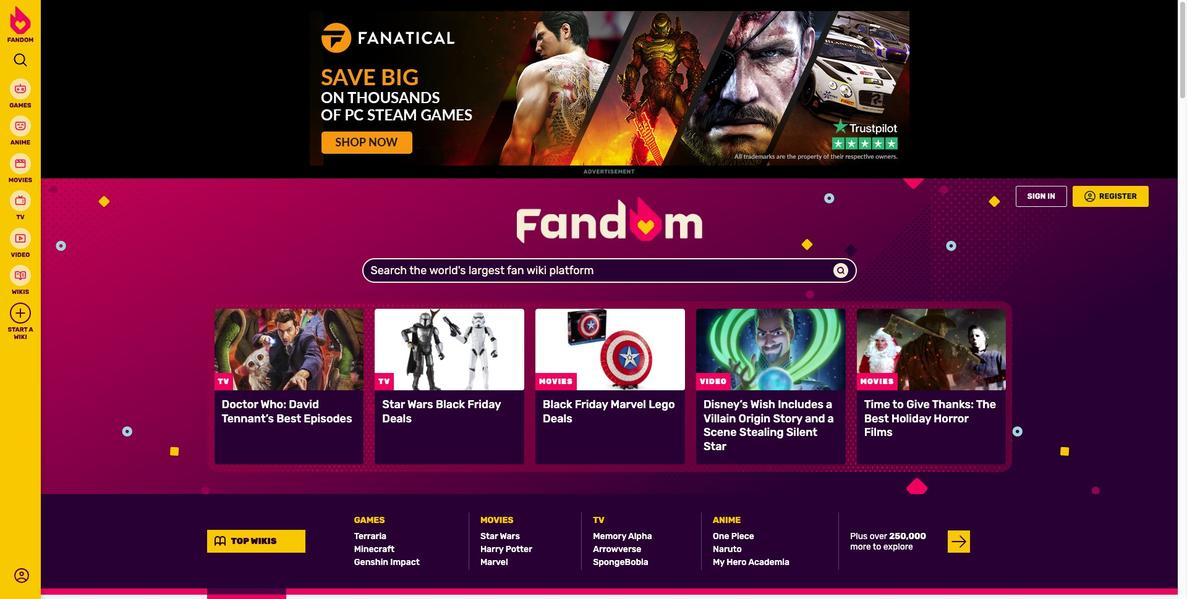 Task type: describe. For each thing, give the bounding box(es) containing it.
disney's wish includes a villain origin story and a scene stealing silent star
[[704, 398, 834, 454]]

wikis
[[12, 289, 29, 296]]

top wikis
[[231, 537, 277, 547]]

naruto
[[713, 545, 742, 555]]

search
[[371, 264, 407, 278]]

horror
[[934, 412, 969, 426]]

small image
[[214, 536, 225, 547]]

sign in
[[1028, 192, 1056, 201]]

submit image
[[837, 267, 845, 275]]

my
[[713, 558, 725, 568]]

scene
[[704, 426, 737, 440]]

impact
[[390, 558, 420, 568]]

explore
[[884, 542, 913, 553]]

episodes
[[304, 412, 352, 426]]

potter
[[506, 545, 533, 555]]

spongebobia link
[[593, 557, 694, 570]]

arrowverse
[[593, 545, 642, 555]]

register link
[[1073, 186, 1149, 207]]

memory alpha link
[[593, 531, 694, 544]]

terraria link
[[354, 531, 461, 544]]

fandom
[[7, 36, 34, 44]]

time
[[864, 398, 891, 412]]

anime link
[[0, 116, 41, 147]]

david
[[289, 398, 319, 412]]

marvel inside movies star wars harry potter marvel
[[481, 558, 508, 568]]

plus
[[851, 532, 868, 542]]

harry
[[481, 545, 504, 555]]

start a wiki link
[[0, 303, 41, 342]]

genshin impact link
[[354, 557, 461, 570]]

plus over 250,000 more to explore
[[851, 532, 927, 553]]

thanks:
[[932, 398, 974, 412]]

naruto link
[[713, 544, 831, 557]]

black friday marvel lego deals
[[543, 398, 675, 426]]

tv memory alpha arrowverse spongebobia
[[593, 516, 652, 568]]

best inside doctor who: david tennant's best episodes
[[277, 412, 301, 426]]

start a wiki
[[8, 326, 33, 341]]

the
[[977, 398, 996, 412]]

platform
[[550, 264, 594, 278]]

wars inside the star wars black friday deals
[[408, 398, 433, 412]]

disney's
[[704, 398, 748, 412]]

minecraft link
[[354, 544, 461, 557]]

marvel link
[[481, 557, 574, 570]]

arrowverse link
[[593, 544, 694, 557]]

star inside the star wars black friday deals
[[382, 398, 405, 412]]

includes
[[778, 398, 824, 412]]

games
[[354, 516, 385, 526]]

alpha
[[628, 532, 652, 542]]

deals for black
[[543, 412, 573, 426]]

advertisement region
[[310, 11, 910, 166]]

time to give thanks: the best holiday horror films
[[864, 398, 996, 440]]

terraria
[[354, 532, 387, 542]]

friday inside the black friday marvel lego deals
[[575, 398, 608, 412]]

tv inside tv memory alpha arrowverse spongebobia
[[593, 516, 605, 526]]

the
[[410, 264, 427, 278]]

in
[[1048, 192, 1056, 201]]

a right includes
[[826, 398, 833, 412]]

sign
[[1028, 192, 1046, 201]]

one
[[713, 532, 730, 542]]

sign in link
[[1016, 186, 1068, 207]]

to inside the plus over 250,000 more to explore
[[873, 542, 882, 553]]

movies for time
[[861, 378, 894, 387]]

wish
[[751, 398, 776, 412]]

wiki
[[14, 334, 27, 341]]

register
[[1100, 192, 1137, 201]]

stealing
[[740, 426, 784, 440]]

lego
[[649, 398, 675, 412]]

who:
[[261, 398, 286, 412]]

hero
[[727, 558, 747, 568]]

over
[[870, 532, 887, 542]]

doctor who: david tennant's best episodes
[[222, 398, 352, 426]]

fandom link
[[2, 6, 39, 44]]

doctor
[[222, 398, 258, 412]]

spongebobia
[[593, 558, 649, 568]]

harry potter link
[[481, 544, 574, 557]]

tv link
[[0, 191, 41, 222]]



Task type: locate. For each thing, give the bounding box(es) containing it.
video link
[[0, 228, 41, 259]]

best down time
[[864, 412, 889, 426]]

star wars link
[[481, 531, 574, 544]]

1 deals from the left
[[382, 412, 412, 426]]

1 horizontal spatial to
[[893, 398, 904, 412]]

0 horizontal spatial best
[[277, 412, 301, 426]]

advertisement
[[584, 169, 635, 175]]

fan
[[507, 264, 524, 278]]

2 horizontal spatial star
[[704, 440, 727, 454]]

a right 'and'
[[828, 412, 834, 426]]

1 vertical spatial star
[[704, 440, 727, 454]]

films
[[864, 426, 893, 440]]

0 horizontal spatial to
[[873, 542, 882, 553]]

one piece link
[[713, 531, 831, 544]]

more
[[851, 542, 871, 553]]

tennant's
[[222, 412, 274, 426]]

1 horizontal spatial star
[[481, 532, 498, 542]]

world's
[[429, 264, 466, 278]]

0 vertical spatial wars
[[408, 398, 433, 412]]

1 horizontal spatial black
[[543, 398, 572, 412]]

1 horizontal spatial best
[[864, 412, 889, 426]]

0 horizontal spatial star
[[382, 398, 405, 412]]

fandom image
[[517, 197, 702, 244]]

0 horizontal spatial friday
[[468, 398, 501, 412]]

2 horizontal spatial movies
[[861, 378, 894, 387]]

marvel inside the black friday marvel lego deals
[[611, 398, 646, 412]]

search the world's largest fan wiki platform
[[371, 264, 594, 278]]

best inside time to give thanks: the best holiday horror films
[[864, 412, 889, 426]]

anime
[[713, 516, 741, 526]]

1 best from the left
[[277, 412, 301, 426]]

movies link
[[0, 153, 41, 184]]

2 black from the left
[[543, 398, 572, 412]]

give
[[907, 398, 930, 412]]

movies up harry
[[481, 516, 514, 526]]

and
[[805, 412, 825, 426]]

star
[[382, 398, 405, 412], [704, 440, 727, 454], [481, 532, 498, 542]]

origin
[[739, 412, 771, 426]]

friday inside the star wars black friday deals
[[468, 398, 501, 412]]

wars
[[408, 398, 433, 412], [500, 532, 520, 542]]

0 vertical spatial marvel
[[611, 398, 646, 412]]

1 vertical spatial to
[[873, 542, 882, 553]]

games link
[[0, 78, 41, 109]]

movies inside movies star wars harry potter marvel
[[481, 516, 514, 526]]

a inside start a wiki
[[29, 326, 33, 334]]

1 horizontal spatial wars
[[500, 532, 520, 542]]

movies for black
[[539, 378, 573, 387]]

0 horizontal spatial deals
[[382, 412, 412, 426]]

video
[[11, 251, 30, 259]]

1 vertical spatial marvel
[[481, 558, 508, 568]]

2 deals from the left
[[543, 412, 573, 426]]

largest
[[469, 264, 505, 278]]

wars inside movies star wars harry potter marvel
[[500, 532, 520, 542]]

story
[[773, 412, 803, 426]]

deals
[[382, 412, 412, 426], [543, 412, 573, 426]]

movies star wars harry potter marvel
[[481, 516, 533, 568]]

0 horizontal spatial marvel
[[481, 558, 508, 568]]

best
[[277, 412, 301, 426], [864, 412, 889, 426]]

1 friday from the left
[[468, 398, 501, 412]]

movies
[[539, 378, 573, 387], [861, 378, 894, 387], [481, 516, 514, 526]]

1 vertical spatial wars
[[500, 532, 520, 542]]

marvel
[[611, 398, 646, 412], [481, 558, 508, 568]]

friday
[[468, 398, 501, 412], [575, 398, 608, 412]]

movies up time
[[861, 378, 894, 387]]

2 best from the left
[[864, 412, 889, 426]]

to up the holiday
[[893, 398, 904, 412]]

genshin
[[354, 558, 388, 568]]

academia
[[749, 558, 790, 568]]

black inside the black friday marvel lego deals
[[543, 398, 572, 412]]

tv
[[16, 214, 24, 221], [218, 378, 230, 387], [379, 378, 390, 387], [593, 516, 605, 526]]

0 horizontal spatial wars
[[408, 398, 433, 412]]

0 horizontal spatial movies
[[481, 516, 514, 526]]

star wars black friday deals
[[382, 398, 501, 426]]

to inside time to give thanks: the best holiday horror films
[[893, 398, 904, 412]]

minecraft
[[354, 545, 395, 555]]

top
[[231, 537, 249, 547]]

marvel down harry
[[481, 558, 508, 568]]

star inside disney's wish includes a villain origin story and a scene stealing silent star
[[704, 440, 727, 454]]

start
[[8, 326, 28, 334]]

marvel left lego
[[611, 398, 646, 412]]

holiday
[[892, 412, 932, 426]]

best down the david
[[277, 412, 301, 426]]

1 horizontal spatial deals
[[543, 412, 573, 426]]

a right start on the bottom of the page
[[29, 326, 33, 334]]

1 black from the left
[[436, 398, 465, 412]]

my hero academia link
[[713, 557, 831, 570]]

0 horizontal spatial black
[[436, 398, 465, 412]]

memory
[[593, 532, 627, 542]]

piece
[[732, 532, 754, 542]]

villain
[[704, 412, 736, 426]]

250,000
[[890, 532, 927, 542]]

video
[[700, 378, 727, 387]]

2 friday from the left
[[575, 398, 608, 412]]

deals for star
[[382, 412, 412, 426]]

movies
[[9, 177, 32, 184]]

black inside the star wars black friday deals
[[436, 398, 465, 412]]

to right more
[[873, 542, 882, 553]]

a
[[29, 326, 33, 334], [826, 398, 833, 412], [828, 412, 834, 426]]

anime
[[10, 139, 30, 147]]

wikis
[[251, 537, 277, 547]]

movies up the black friday marvel lego deals
[[539, 378, 573, 387]]

2 vertical spatial star
[[481, 532, 498, 542]]

1 horizontal spatial friday
[[575, 398, 608, 412]]

wiki
[[527, 264, 547, 278]]

games
[[9, 102, 31, 109]]

deals inside the star wars black friday deals
[[382, 412, 412, 426]]

deals inside the black friday marvel lego deals
[[543, 412, 573, 426]]

games terraria minecraft genshin impact
[[354, 516, 420, 568]]

1 horizontal spatial marvel
[[611, 398, 646, 412]]

1 horizontal spatial movies
[[539, 378, 573, 387]]

0 vertical spatial to
[[893, 398, 904, 412]]

0 vertical spatial star
[[382, 398, 405, 412]]

star inside movies star wars harry potter marvel
[[481, 532, 498, 542]]

anime one piece naruto my hero academia
[[713, 516, 790, 568]]



Task type: vqa. For each thing, say whether or not it's contained in the screenshot.
Shows
no



